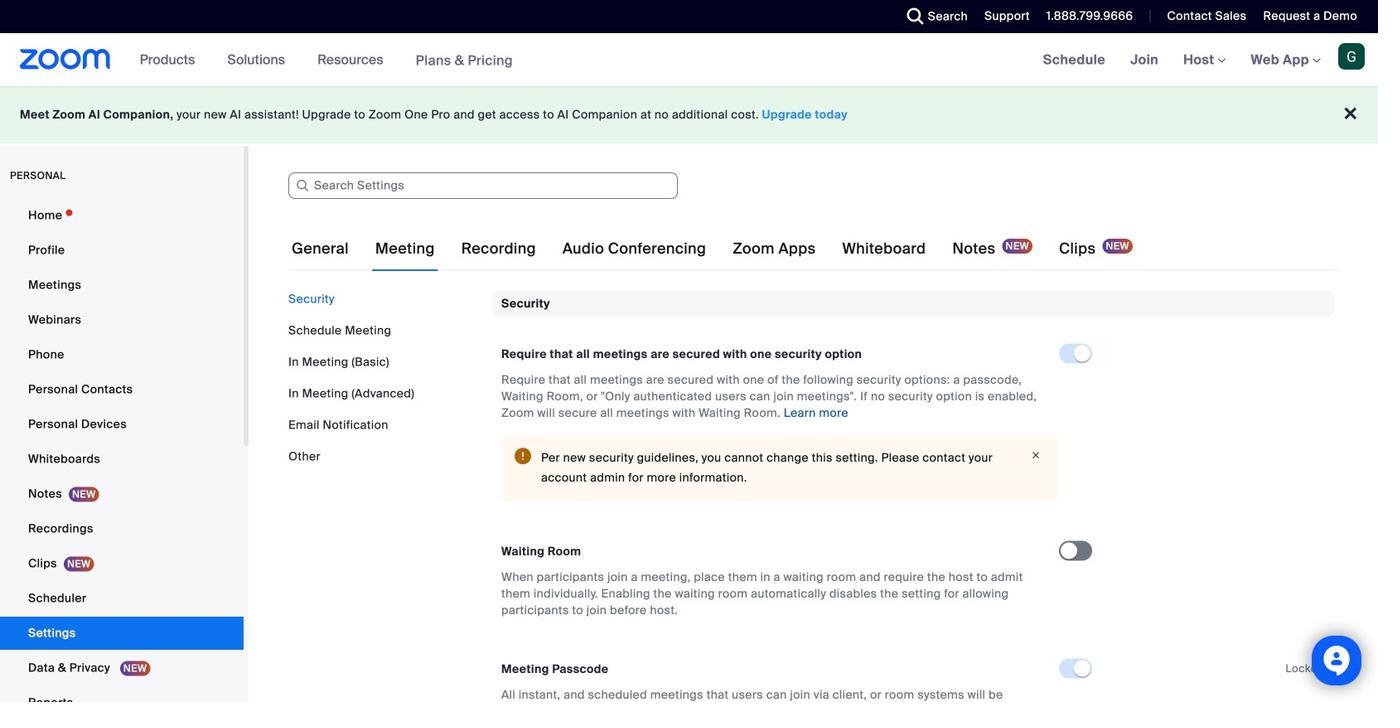 Task type: vqa. For each thing, say whether or not it's contained in the screenshot.
16 dropdown button
no



Task type: locate. For each thing, give the bounding box(es) containing it.
meetings navigation
[[1031, 33, 1379, 87]]

warning image
[[515, 448, 531, 465]]

Search Settings text field
[[288, 172, 678, 199]]

footer
[[0, 86, 1379, 143]]

banner
[[0, 33, 1379, 87]]

zoom logo image
[[20, 49, 111, 70]]

security element
[[492, 291, 1335, 702]]

alert
[[502, 435, 1059, 501]]

menu bar
[[288, 291, 479, 465]]



Task type: describe. For each thing, give the bounding box(es) containing it.
alert inside the security element
[[502, 435, 1059, 501]]

close image
[[1026, 448, 1046, 463]]

personal menu menu
[[0, 199, 244, 702]]

product information navigation
[[127, 33, 525, 87]]

profile picture image
[[1339, 43, 1365, 70]]

tabs of my account settings page tab list
[[288, 225, 1136, 272]]



